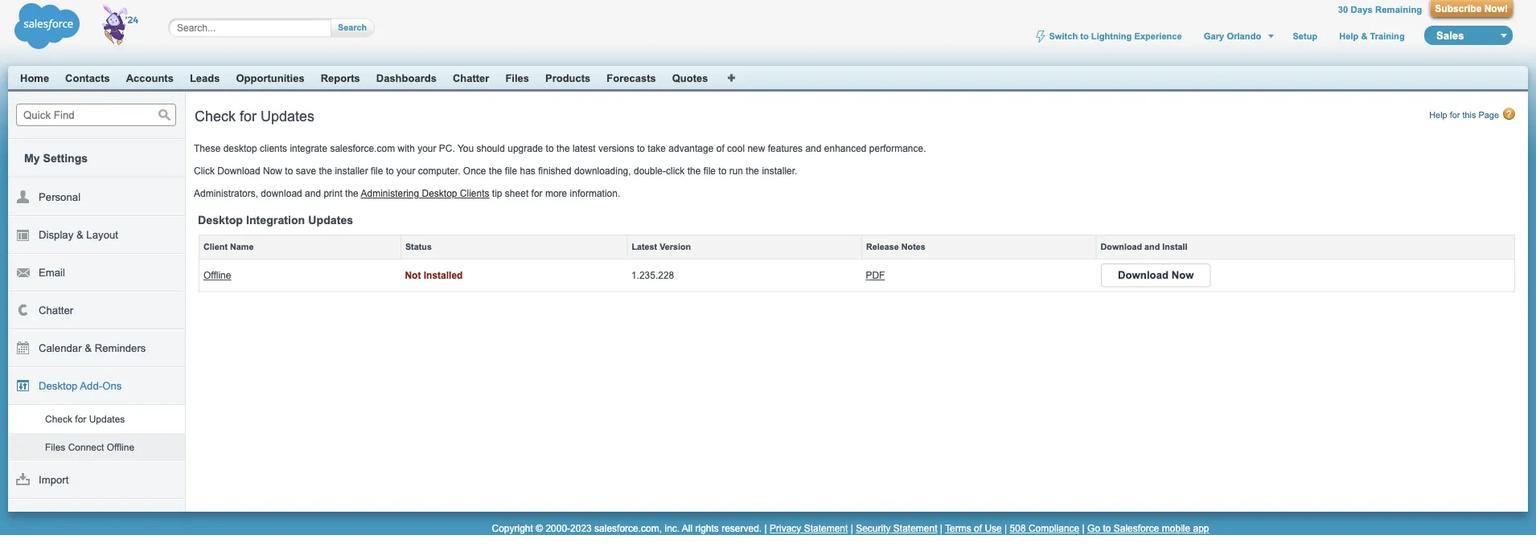Task type: describe. For each thing, give the bounding box(es) containing it.
gary orlando
[[1204, 31, 1262, 41]]

orlando
[[1227, 31, 1262, 41]]

display
[[39, 229, 73, 241]]

home link
[[20, 72, 49, 84]]

files connect offline link
[[8, 434, 185, 462]]

administering desktop clients link
[[361, 188, 490, 199]]

print
[[324, 188, 343, 199]]

5 | from the left
[[1083, 524, 1085, 535]]

download
[[261, 188, 302, 199]]

opportunities
[[236, 72, 305, 84]]

1 horizontal spatial your
[[418, 143, 436, 154]]

help for help for this page
[[1430, 110, 1448, 120]]

personal
[[39, 191, 81, 204]]

performance.
[[870, 143, 926, 154]]

1.235.228
[[631, 270, 674, 281]]

leads link
[[190, 72, 220, 84]]

2 | from the left
[[851, 524, 853, 535]]

privacy
[[770, 524, 802, 535]]

salesforce.com
[[330, 143, 395, 154]]

import link
[[8, 462, 185, 500]]

copyright
[[492, 524, 533, 535]]

with
[[398, 143, 415, 154]]

terms of use link
[[945, 524, 1002, 535]]

30 days remaining
[[1339, 4, 1423, 15]]

integration
[[246, 214, 305, 227]]

double-
[[634, 166, 666, 177]]

chatter inside chatter link
[[39, 305, 73, 317]]

advantage
[[669, 143, 714, 154]]

installer.
[[762, 166, 798, 177]]

you
[[458, 143, 474, 154]]

for up "desktop"
[[240, 108, 257, 124]]

download and install
[[1101, 242, 1188, 252]]

salesforce.com,
[[595, 524, 662, 535]]

help & training
[[1340, 31, 1405, 41]]

& for help
[[1362, 31, 1368, 41]]

calendar
[[39, 343, 82, 355]]

sheet
[[505, 188, 529, 199]]

calendar & reminders
[[39, 343, 146, 355]]

installer
[[335, 166, 368, 177]]

reports link
[[321, 72, 360, 84]]

the right print
[[345, 188, 359, 199]]

2 vertical spatial updates
[[89, 414, 125, 425]]

reserved.
[[722, 524, 762, 535]]

compliance
[[1029, 524, 1080, 535]]

2 horizontal spatial desktop
[[422, 188, 457, 199]]

to right go
[[1103, 524, 1111, 535]]

more
[[545, 188, 567, 199]]

Quick Find text field
[[16, 104, 176, 126]]

settings
[[43, 152, 88, 165]]

©
[[536, 524, 543, 535]]

client name
[[204, 242, 254, 252]]

switch
[[1049, 31, 1078, 41]]

email link
[[8, 254, 185, 292]]

3 file from the left
[[704, 166, 716, 177]]

enhanced
[[824, 143, 867, 154]]

add-
[[80, 381, 102, 393]]

all tabs image
[[727, 72, 737, 82]]

forecasts
[[607, 72, 656, 84]]

quotes
[[672, 72, 708, 84]]

0 vertical spatial check for updates
[[195, 108, 315, 124]]

install
[[1163, 242, 1188, 252]]

copyright © 2000-2023 salesforce.com, inc. all rights reserved. | privacy statement | security statement | terms of use | 508 compliance | go to salesforce mobile app
[[492, 524, 1210, 535]]

version
[[660, 242, 691, 252]]

administrators, download and print the administering desktop clients tip sheet for more information.
[[194, 188, 621, 199]]

for left this
[[1450, 110, 1461, 120]]

30
[[1339, 4, 1349, 15]]

0 vertical spatial download
[[217, 166, 260, 177]]

latest
[[573, 143, 596, 154]]

mobile
[[1162, 524, 1191, 535]]

to left run at top left
[[719, 166, 727, 177]]

products link
[[545, 72, 591, 84]]

gary
[[1204, 31, 1225, 41]]

these desktop clients integrate salesforce.com with your pc. you should upgrade to the latest versions to take advantage of cool new features and enhanced performance.
[[194, 143, 926, 154]]

go
[[1088, 524, 1101, 535]]

training
[[1370, 31, 1405, 41]]

go to salesforce mobile app link
[[1088, 524, 1210, 535]]

not installed
[[405, 270, 463, 281]]

integrate
[[290, 143, 328, 154]]

1 | from the left
[[765, 524, 767, 535]]

dashboards link
[[376, 72, 437, 84]]

offline link
[[204, 270, 231, 281]]

2023
[[570, 524, 592, 535]]

3 | from the left
[[940, 524, 943, 535]]

salesforce
[[1114, 524, 1160, 535]]

setup
[[1293, 31, 1318, 41]]

help & training link
[[1338, 31, 1407, 41]]

take
[[648, 143, 666, 154]]

contacts
[[65, 72, 110, 84]]

app
[[1193, 524, 1210, 535]]

features
[[768, 143, 803, 154]]

1 vertical spatial updates
[[308, 214, 353, 227]]

& for display
[[76, 229, 83, 241]]

the right click
[[688, 166, 701, 177]]

clients
[[260, 143, 287, 154]]

opportunities link
[[236, 72, 305, 84]]

desktop
[[223, 143, 257, 154]]

to up finished
[[546, 143, 554, 154]]

security
[[856, 524, 891, 535]]

& for calendar
[[85, 343, 92, 355]]

the left latest
[[557, 143, 570, 154]]

all
[[682, 524, 693, 535]]

0 horizontal spatial and
[[305, 188, 321, 199]]

versions
[[599, 143, 634, 154]]

display & layout
[[39, 229, 118, 241]]

quotes link
[[672, 72, 708, 84]]

desktop for updates
[[198, 214, 243, 227]]

products
[[545, 72, 591, 84]]

status
[[405, 242, 432, 252]]



Task type: locate. For each thing, give the bounding box(es) containing it.
2 statement from the left
[[894, 524, 938, 535]]

| left 508
[[1005, 524, 1007, 535]]

508
[[1010, 524, 1026, 535]]

to
[[1081, 31, 1089, 41], [546, 143, 554, 154], [637, 143, 645, 154], [285, 166, 293, 177], [386, 166, 394, 177], [719, 166, 727, 177], [1103, 524, 1111, 535]]

0 vertical spatial chatter link
[[453, 72, 489, 84]]

1 vertical spatial check
[[45, 414, 72, 425]]

desktop integration updates
[[198, 214, 353, 227]]

now
[[263, 166, 282, 177]]

statement right security
[[894, 524, 938, 535]]

1 horizontal spatial desktop
[[198, 214, 243, 227]]

0 vertical spatial chatter
[[453, 72, 489, 84]]

files left connect
[[45, 442, 65, 453]]

of left cool
[[717, 143, 725, 154]]

and left install
[[1145, 242, 1160, 252]]

email
[[39, 267, 65, 279]]

click download now to save the installer file to your computer. once the file has finished downloading, double-click the file to run the installer.
[[194, 166, 798, 177]]

0 horizontal spatial check
[[45, 414, 72, 425]]

setup link
[[1292, 31, 1320, 41]]

1 horizontal spatial file
[[505, 166, 517, 177]]

1 horizontal spatial chatter link
[[453, 72, 489, 84]]

1 vertical spatial files
[[45, 442, 65, 453]]

page
[[1479, 110, 1500, 120]]

| left the terms
[[940, 524, 943, 535]]

this
[[1463, 110, 1477, 120]]

1 vertical spatial offline
[[107, 442, 134, 453]]

the right the save
[[319, 166, 332, 177]]

security statement link
[[856, 524, 938, 535]]

1 horizontal spatial &
[[85, 343, 92, 355]]

installed
[[424, 270, 463, 281]]

& right calendar
[[85, 343, 92, 355]]

0 horizontal spatial of
[[717, 143, 725, 154]]

cool
[[727, 143, 745, 154]]

0 horizontal spatial your
[[397, 166, 416, 177]]

new
[[748, 143, 765, 154]]

desktop for ons
[[39, 381, 78, 393]]

Search... text field
[[177, 21, 315, 34]]

download down "desktop"
[[217, 166, 260, 177]]

file left has
[[505, 166, 517, 177]]

release notes
[[866, 242, 926, 252]]

desktop down administrators,
[[198, 214, 243, 227]]

& left layout
[[76, 229, 83, 241]]

to right the switch
[[1081, 31, 1089, 41]]

accounts link
[[126, 72, 174, 84]]

1 file from the left
[[371, 166, 383, 177]]

1 horizontal spatial of
[[974, 524, 982, 535]]

click
[[194, 166, 215, 177]]

download left install
[[1101, 242, 1143, 252]]

offline down client
[[204, 270, 231, 281]]

help for this page link
[[1430, 108, 1517, 121]]

desktop down computer.
[[422, 188, 457, 199]]

the right once
[[489, 166, 502, 177]]

check up the "these"
[[195, 108, 236, 124]]

1 horizontal spatial and
[[806, 143, 822, 154]]

0 vertical spatial and
[[806, 143, 822, 154]]

1 vertical spatial &
[[76, 229, 83, 241]]

0 vertical spatial of
[[717, 143, 725, 154]]

help for help & training
[[1340, 31, 1359, 41]]

check for updates up connect
[[45, 414, 125, 425]]

1 horizontal spatial download
[[1101, 242, 1143, 252]]

None button
[[1431, 0, 1513, 17], [331, 18, 367, 37], [1101, 264, 1211, 288], [1431, 0, 1513, 17], [331, 18, 367, 37], [1101, 264, 1211, 288]]

latest
[[632, 242, 657, 252]]

information.
[[570, 188, 621, 199]]

save
[[296, 166, 316, 177]]

0 vertical spatial files
[[506, 72, 529, 84]]

these
[[194, 143, 221, 154]]

dashboards
[[376, 72, 437, 84]]

reports
[[321, 72, 360, 84]]

0 vertical spatial desktop
[[422, 188, 457, 199]]

| left go
[[1083, 524, 1085, 535]]

days
[[1351, 4, 1373, 15]]

0 vertical spatial help
[[1340, 31, 1359, 41]]

once
[[463, 166, 486, 177]]

1 vertical spatial desktop
[[198, 214, 243, 227]]

1 vertical spatial and
[[305, 188, 321, 199]]

click
[[666, 166, 685, 177]]

the
[[557, 143, 570, 154], [319, 166, 332, 177], [489, 166, 502, 177], [688, 166, 701, 177], [746, 166, 760, 177], [345, 188, 359, 199]]

updates
[[261, 108, 315, 124], [308, 214, 353, 227], [89, 414, 125, 425]]

1 horizontal spatial check
[[195, 108, 236, 124]]

inc.
[[665, 524, 680, 535]]

& inside "link"
[[85, 343, 92, 355]]

1 horizontal spatial check for updates
[[195, 108, 315, 124]]

display & layout link
[[8, 216, 185, 254]]

1 horizontal spatial statement
[[894, 524, 938, 535]]

1 horizontal spatial chatter
[[453, 72, 489, 84]]

sales
[[1437, 29, 1465, 41]]

1 vertical spatial download
[[1101, 242, 1143, 252]]

of left use
[[974, 524, 982, 535]]

&
[[1362, 31, 1368, 41], [76, 229, 83, 241], [85, 343, 92, 355]]

help left this
[[1430, 110, 1448, 120]]

home
[[20, 72, 49, 84]]

2 file from the left
[[505, 166, 517, 177]]

to right now
[[285, 166, 293, 177]]

updates up clients
[[261, 108, 315, 124]]

2 vertical spatial desktop
[[39, 381, 78, 393]]

1 vertical spatial of
[[974, 524, 982, 535]]

check for updates link
[[8, 405, 185, 434]]

chatter link left files link
[[453, 72, 489, 84]]

0 vertical spatial check
[[195, 108, 236, 124]]

0 vertical spatial &
[[1362, 31, 1368, 41]]

& left training at the right of the page
[[1362, 31, 1368, 41]]

switch to lightning experience link
[[1034, 30, 1184, 43]]

for left more
[[531, 188, 543, 199]]

2 horizontal spatial and
[[1145, 242, 1160, 252]]

switch to lightning experience
[[1049, 31, 1182, 41]]

508 compliance link
[[1010, 524, 1080, 535]]

2 horizontal spatial &
[[1362, 31, 1368, 41]]

my settings link
[[8, 140, 185, 176]]

files link
[[506, 72, 529, 84]]

2 vertical spatial &
[[85, 343, 92, 355]]

your down 'with'
[[397, 166, 416, 177]]

and left print
[[305, 188, 321, 199]]

accounts
[[126, 72, 174, 84]]

download
[[217, 166, 260, 177], [1101, 242, 1143, 252]]

0 horizontal spatial &
[[76, 229, 83, 241]]

of
[[717, 143, 725, 154], [974, 524, 982, 535]]

client
[[204, 242, 228, 252]]

files for files
[[506, 72, 529, 84]]

administrators,
[[194, 188, 258, 199]]

files for files connect offline
[[45, 442, 65, 453]]

layout
[[86, 229, 118, 241]]

2 horizontal spatial file
[[704, 166, 716, 177]]

chatter up calendar
[[39, 305, 73, 317]]

check
[[195, 108, 236, 124], [45, 414, 72, 425]]

computer.
[[418, 166, 461, 177]]

lightning
[[1092, 31, 1132, 41]]

files left products
[[506, 72, 529, 84]]

0 horizontal spatial chatter
[[39, 305, 73, 317]]

run
[[729, 166, 743, 177]]

1 vertical spatial check for updates
[[45, 414, 125, 425]]

privacy statement link
[[770, 524, 848, 535]]

files
[[506, 72, 529, 84], [45, 442, 65, 453]]

1 vertical spatial your
[[397, 166, 416, 177]]

0 horizontal spatial desktop
[[39, 381, 78, 393]]

file
[[371, 166, 383, 177], [505, 166, 517, 177], [704, 166, 716, 177]]

0 vertical spatial offline
[[204, 270, 231, 281]]

latest version
[[632, 242, 691, 252]]

desktop left add-
[[39, 381, 78, 393]]

updates up files connect offline link
[[89, 414, 125, 425]]

file left run at top left
[[704, 166, 716, 177]]

check down the desktop add-ons in the left bottom of the page
[[45, 414, 72, 425]]

1 vertical spatial chatter link
[[8, 292, 185, 330]]

0 horizontal spatial file
[[371, 166, 383, 177]]

for up connect
[[75, 414, 86, 425]]

offline right connect
[[107, 442, 134, 453]]

downloading,
[[574, 166, 631, 177]]

0 horizontal spatial statement
[[804, 524, 848, 535]]

and right features
[[806, 143, 822, 154]]

import
[[39, 475, 69, 487]]

0 horizontal spatial help
[[1340, 31, 1359, 41]]

contacts link
[[65, 72, 110, 84]]

0 horizontal spatial files
[[45, 442, 65, 453]]

upgrade
[[508, 143, 543, 154]]

pdf link
[[866, 270, 885, 281]]

your left pc. on the left top of the page
[[418, 143, 436, 154]]

0 vertical spatial your
[[418, 143, 436, 154]]

1 vertical spatial chatter
[[39, 305, 73, 317]]

0 vertical spatial updates
[[261, 108, 315, 124]]

2 vertical spatial and
[[1145, 242, 1160, 252]]

terms
[[945, 524, 972, 535]]

help down '30'
[[1340, 31, 1359, 41]]

help
[[1340, 31, 1359, 41], [1430, 110, 1448, 120]]

ons
[[102, 381, 122, 393]]

0 horizontal spatial offline
[[107, 442, 134, 453]]

file right installer
[[371, 166, 383, 177]]

statement right privacy
[[804, 524, 848, 535]]

1 horizontal spatial files
[[506, 72, 529, 84]]

salesforce.com image
[[10, 0, 151, 52]]

1 statement from the left
[[804, 524, 848, 535]]

1 vertical spatial help
[[1430, 110, 1448, 120]]

your
[[418, 143, 436, 154], [397, 166, 416, 177]]

rights
[[695, 524, 719, 535]]

0 horizontal spatial check for updates
[[45, 414, 125, 425]]

chatter left files link
[[453, 72, 489, 84]]

updates down print
[[308, 214, 353, 227]]

4 | from the left
[[1005, 524, 1007, 535]]

| left privacy
[[765, 524, 767, 535]]

check for updates up "desktop"
[[195, 108, 315, 124]]

| left security
[[851, 524, 853, 535]]

to up administering
[[386, 166, 394, 177]]

pc.
[[439, 143, 455, 154]]

the right run at top left
[[746, 166, 760, 177]]

1 horizontal spatial offline
[[204, 270, 231, 281]]

0 horizontal spatial download
[[217, 166, 260, 177]]

to left take
[[637, 143, 645, 154]]

notes
[[902, 242, 926, 252]]

1 horizontal spatial help
[[1430, 110, 1448, 120]]

|
[[765, 524, 767, 535], [851, 524, 853, 535], [940, 524, 943, 535], [1005, 524, 1007, 535], [1083, 524, 1085, 535]]

my settings
[[24, 152, 88, 165]]

chatter link up calendar & reminders on the left of page
[[8, 292, 185, 330]]

0 horizontal spatial chatter link
[[8, 292, 185, 330]]



Task type: vqa. For each thing, say whether or not it's contained in the screenshot.
No at the bottom left of page
no



